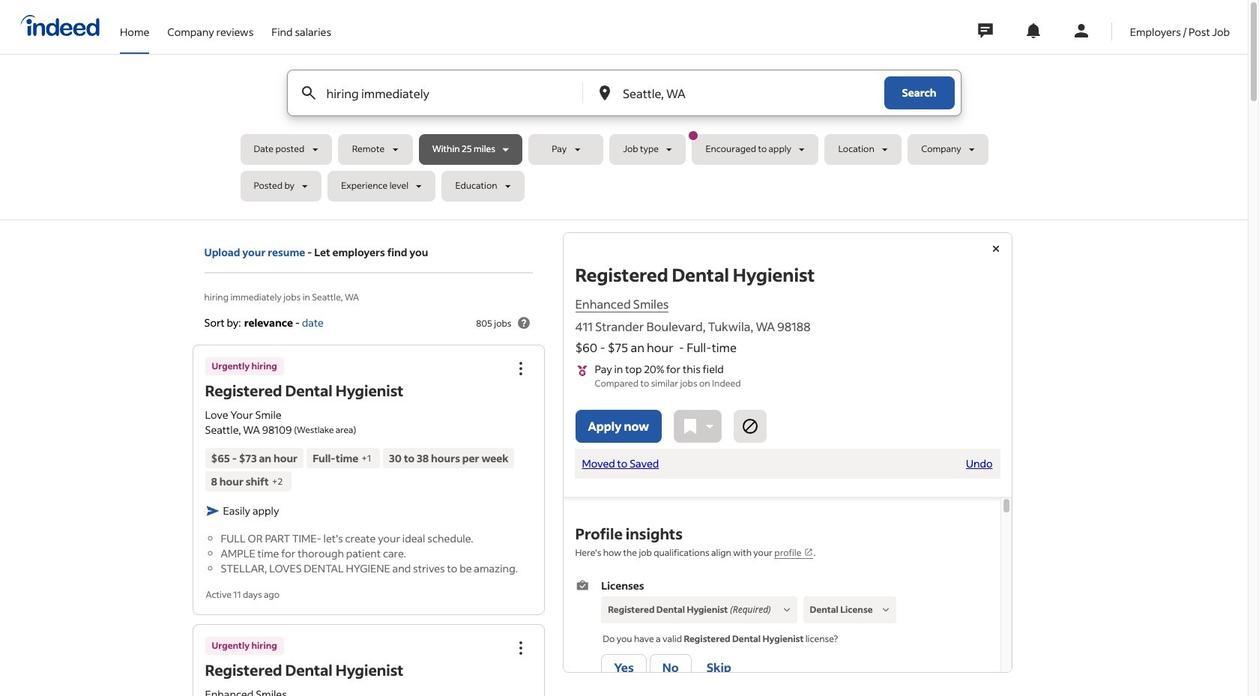 Task type: locate. For each thing, give the bounding box(es) containing it.
job actions for registered dental hygienist is collapsed image
[[512, 639, 530, 657]]

messages unread count 0 image
[[976, 16, 995, 46]]

close job details image
[[987, 240, 1005, 258]]

notifications unread count 0 image
[[1024, 22, 1042, 40]]

None search field
[[240, 70, 1008, 208]]

licenses group
[[575, 578, 988, 684]]

not interested image
[[741, 417, 759, 435]]

missing qualification image
[[780, 603, 793, 617]]



Task type: describe. For each thing, give the bounding box(es) containing it.
Edit location text field
[[620, 70, 854, 115]]

missing qualification image
[[879, 603, 892, 617]]

job actions for registered dental hygienist is collapsed image
[[512, 360, 530, 378]]

profile (opens in a new window) image
[[805, 548, 814, 557]]

search: Job title, keywords, or company text field
[[323, 70, 558, 115]]

help icon image
[[515, 314, 533, 332]]



Task type: vqa. For each thing, say whether or not it's contained in the screenshot.
first Job actions for Registered Dental Hygienist is collapsed Image from the bottom
yes



